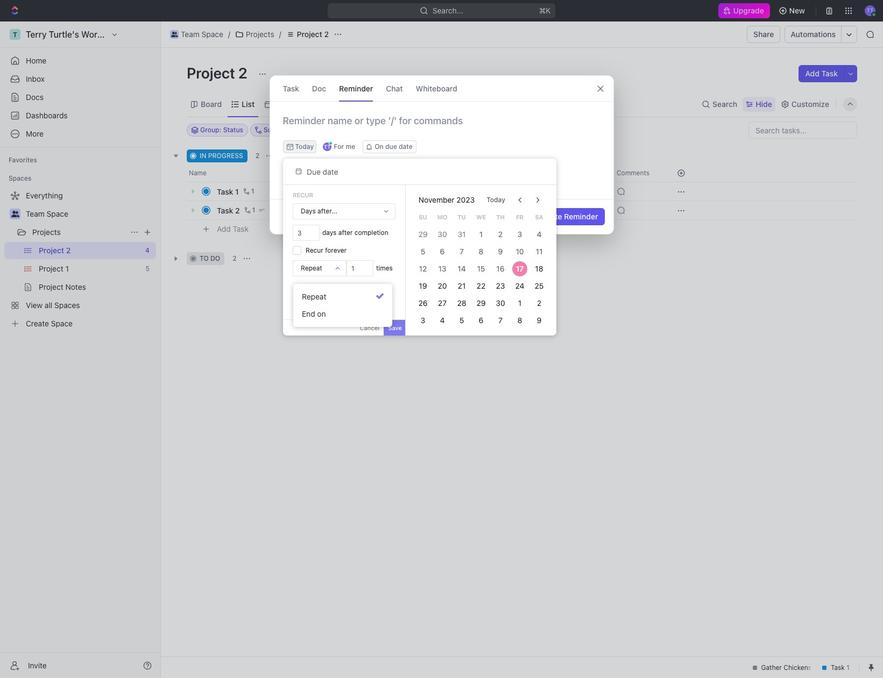 Task type: vqa. For each thing, say whether or not it's contained in the screenshot.
the bottom Team Space link
yes



Task type: describe. For each thing, give the bounding box(es) containing it.
end
[[302, 310, 315, 319]]

completion
[[355, 229, 389, 237]]

task up due date 'text field'
[[303, 152, 318, 160]]

on
[[317, 310, 326, 319]]

team inside the "sidebar" navigation
[[26, 209, 45, 219]]

table link
[[324, 97, 346, 112]]

whiteboard
[[416, 84, 457, 93]]

gantt link
[[363, 97, 385, 112]]

spaces
[[9, 174, 31, 183]]

Reminder na﻿me or type '/' for commands text field
[[270, 115, 613, 141]]

in progress
[[200, 152, 243, 160]]

2 vertical spatial add
[[217, 224, 231, 233]]

assignees button
[[435, 124, 485, 137]]

task up customize
[[822, 69, 838, 78]]

automations
[[791, 30, 836, 39]]

end on
[[302, 310, 326, 319]]

today inside button
[[487, 196, 505, 204]]

repeat button
[[293, 261, 346, 276]]

dashboards link
[[4, 107, 156, 124]]

0 vertical spatial add task button
[[799, 65, 845, 82]]

progress
[[208, 152, 243, 160]]

1 vertical spatial add task
[[289, 152, 318, 160]]

0 vertical spatial team space
[[181, 30, 223, 39]]

hide
[[756, 99, 772, 108]]

Due date text field
[[307, 167, 396, 176]]

1 for task 2
[[252, 206, 255, 214]]

projects inside the "sidebar" navigation
[[32, 228, 61, 237]]

docs
[[26, 93, 44, 102]]

create reminder
[[539, 212, 598, 221]]

user group image inside the "sidebar" navigation
[[11, 211, 19, 217]]

share
[[754, 30, 774, 39]]

1 vertical spatial add
[[289, 152, 302, 160]]

1 for task 1
[[251, 187, 254, 195]]

new
[[790, 6, 805, 15]]

times
[[376, 264, 393, 272]]

chat button
[[386, 76, 403, 101]]

favorites
[[9, 156, 37, 164]]

recur forever
[[306, 247, 347, 255]]

list link
[[240, 97, 255, 112]]

today button
[[480, 192, 512, 209]]

mo
[[437, 214, 447, 221]]

doc button
[[312, 76, 326, 101]]

dialog containing task
[[269, 75, 614, 235]]

⌘k
[[539, 6, 551, 15]]

task up task 2
[[217, 187, 233, 196]]

to do
[[200, 255, 220, 263]]

fr
[[516, 214, 524, 221]]

sidebar navigation
[[0, 22, 161, 679]]

project 2 inside project 2 link
[[297, 30, 329, 39]]

0 vertical spatial user group image
[[171, 32, 178, 37]]

invite
[[28, 661, 47, 671]]

today button
[[283, 141, 317, 153]]

calendar
[[275, 99, 307, 108]]

task down task 2
[[233, 224, 249, 233]]

after
[[338, 229, 353, 237]]

su
[[419, 214, 427, 221]]

home link
[[4, 52, 156, 69]]

create reminder button
[[532, 208, 605, 226]]

1 horizontal spatial projects
[[246, 30, 274, 39]]

whiteboard button
[[416, 76, 457, 101]]

search...
[[433, 6, 464, 15]]

task down task 1
[[217, 206, 233, 215]]

inbox link
[[4, 71, 156, 88]]

upgrade link
[[719, 3, 770, 18]]

1 button for 1
[[241, 186, 256, 197]]

repeat inside button
[[302, 292, 326, 301]]



Task type: locate. For each thing, give the bounding box(es) containing it.
repeat up end on
[[302, 292, 326, 301]]

0 horizontal spatial team
[[26, 209, 45, 219]]

1 horizontal spatial reminder
[[564, 212, 598, 221]]

add down "calendar" link
[[289, 152, 302, 160]]

space
[[202, 30, 223, 39], [47, 209, 68, 219]]

team
[[181, 30, 200, 39], [26, 209, 45, 219]]

1 horizontal spatial team space
[[181, 30, 223, 39]]

list
[[242, 99, 255, 108]]

add task up customize
[[806, 69, 838, 78]]

1 button for 2
[[242, 205, 257, 216]]

0 vertical spatial project 2
[[297, 30, 329, 39]]

repeat button
[[298, 289, 388, 306]]

dashboards
[[26, 111, 68, 120]]

reminder inside button
[[564, 212, 598, 221]]

0 vertical spatial project
[[297, 30, 322, 39]]

automations button
[[786, 26, 841, 43]]

assignees
[[449, 126, 481, 134]]

1 vertical spatial repeat
[[302, 292, 326, 301]]

1 vertical spatial add task button
[[276, 150, 322, 163]]

2 horizontal spatial add task button
[[799, 65, 845, 82]]

add task button
[[799, 65, 845, 82], [276, 150, 322, 163], [212, 223, 253, 236]]

1 vertical spatial recur
[[306, 247, 323, 255]]

1 button right task 1
[[241, 186, 256, 197]]

0 vertical spatial team space link
[[167, 28, 226, 41]]

1 vertical spatial projects
[[32, 228, 61, 237]]

task 2
[[217, 206, 240, 215]]

save
[[388, 325, 402, 332]]

1 horizontal spatial today
[[487, 196, 505, 204]]

add task button up customize
[[799, 65, 845, 82]]

0 vertical spatial today
[[295, 143, 314, 151]]

1 vertical spatial 1 button
[[242, 205, 257, 216]]

upgrade
[[734, 6, 765, 15]]

dialog
[[269, 75, 614, 235]]

2023
[[457, 195, 475, 205]]

recur down today dropdown button
[[293, 192, 313, 199]]

doc
[[312, 84, 326, 93]]

customize button
[[778, 97, 833, 112]]

team space link
[[167, 28, 226, 41], [26, 206, 154, 223]]

tree containing team space
[[4, 187, 156, 333]]

2 vertical spatial add task button
[[212, 223, 253, 236]]

0 horizontal spatial project
[[187, 64, 235, 82]]

recur for recur
[[293, 192, 313, 199]]

home
[[26, 56, 46, 65]]

end on button
[[298, 306, 388, 323]]

0 horizontal spatial add task
[[217, 224, 249, 233]]

2 horizontal spatial add task
[[806, 69, 838, 78]]

task button
[[283, 76, 299, 101]]

1 horizontal spatial project
[[297, 30, 322, 39]]

add task down task 2
[[217, 224, 249, 233]]

calendar link
[[273, 97, 307, 112]]

1 vertical spatial user group image
[[11, 211, 19, 217]]

today inside dropdown button
[[295, 143, 314, 151]]

task 1
[[217, 187, 239, 196]]

1 horizontal spatial project 2
[[297, 30, 329, 39]]

board
[[201, 99, 222, 108]]

in
[[200, 152, 206, 160]]

reminder right create
[[564, 212, 598, 221]]

today up th
[[487, 196, 505, 204]]

0 vertical spatial recur
[[293, 192, 313, 199]]

1 horizontal spatial add task button
[[276, 150, 322, 163]]

add up customize
[[806, 69, 820, 78]]

1 horizontal spatial team
[[181, 30, 200, 39]]

0 vertical spatial add task
[[806, 69, 838, 78]]

hide button
[[743, 97, 776, 112]]

favorites button
[[4, 154, 41, 167]]

1 right task 2
[[252, 206, 255, 214]]

2 vertical spatial add task
[[217, 224, 249, 233]]

share button
[[747, 26, 781, 43]]

0 vertical spatial add
[[806, 69, 820, 78]]

to
[[200, 255, 209, 263]]

reminder button
[[339, 76, 373, 101]]

board link
[[199, 97, 222, 112]]

0 vertical spatial reminder
[[339, 84, 373, 93]]

create
[[539, 212, 562, 221]]

0 vertical spatial projects link
[[233, 28, 277, 41]]

None field
[[293, 225, 320, 241], [347, 261, 374, 277], [293, 225, 320, 241], [347, 261, 374, 277]]

add down task 2
[[217, 224, 231, 233]]

th
[[496, 214, 505, 221]]

project
[[297, 30, 322, 39], [187, 64, 235, 82]]

1 vertical spatial today
[[487, 196, 505, 204]]

today down calendar
[[295, 143, 314, 151]]

team space
[[181, 30, 223, 39], [26, 209, 68, 219]]

team space link inside tree
[[26, 206, 154, 223]]

recur
[[293, 192, 313, 199], [306, 247, 323, 255]]

days
[[322, 229, 337, 237]]

team space inside tree
[[26, 209, 68, 219]]

1 vertical spatial space
[[47, 209, 68, 219]]

1
[[235, 187, 239, 196], [251, 187, 254, 195], [252, 206, 255, 214]]

1 vertical spatial team space link
[[26, 206, 154, 223]]

add
[[806, 69, 820, 78], [289, 152, 302, 160], [217, 224, 231, 233]]

0 vertical spatial space
[[202, 30, 223, 39]]

1 horizontal spatial user group image
[[171, 32, 178, 37]]

1 horizontal spatial space
[[202, 30, 223, 39]]

customize
[[792, 99, 830, 108]]

days after completion
[[322, 229, 389, 237]]

projects link
[[233, 28, 277, 41], [32, 224, 126, 241]]

0 horizontal spatial user group image
[[11, 211, 19, 217]]

gantt
[[366, 99, 385, 108]]

1 up task 2
[[235, 187, 239, 196]]

user group image
[[171, 32, 178, 37], [11, 211, 19, 217]]

tree
[[4, 187, 156, 333]]

do
[[210, 255, 220, 263]]

task
[[822, 69, 838, 78], [283, 84, 299, 93], [303, 152, 318, 160], [217, 187, 233, 196], [217, 206, 233, 215], [233, 224, 249, 233]]

2 / from the left
[[279, 30, 281, 39]]

1 / from the left
[[228, 30, 230, 39]]

search
[[713, 99, 738, 108]]

search button
[[699, 97, 741, 112]]

november 2023
[[419, 195, 475, 205]]

1 right task 1
[[251, 187, 254, 195]]

add task
[[806, 69, 838, 78], [289, 152, 318, 160], [217, 224, 249, 233]]

1 horizontal spatial projects link
[[233, 28, 277, 41]]

sa
[[535, 214, 543, 221]]

0 horizontal spatial team space link
[[26, 206, 154, 223]]

0 horizontal spatial add
[[217, 224, 231, 233]]

0 horizontal spatial team space
[[26, 209, 68, 219]]

0 horizontal spatial projects link
[[32, 224, 126, 241]]

1 button
[[241, 186, 256, 197], [242, 205, 257, 216]]

1 vertical spatial project
[[187, 64, 235, 82]]

0 horizontal spatial add task button
[[212, 223, 253, 236]]

table
[[327, 99, 346, 108]]

1 horizontal spatial team space link
[[167, 28, 226, 41]]

0 horizontal spatial reminder
[[339, 84, 373, 93]]

repeat inside dropdown button
[[301, 264, 322, 272]]

1 vertical spatial reminder
[[564, 212, 598, 221]]

1 vertical spatial team
[[26, 209, 45, 219]]

0 horizontal spatial today
[[295, 143, 314, 151]]

add task button down "calendar" link
[[276, 150, 322, 163]]

add task button down task 2
[[212, 223, 253, 236]]

1 vertical spatial team space
[[26, 209, 68, 219]]

november
[[419, 195, 455, 205]]

reminder
[[339, 84, 373, 93], [564, 212, 598, 221]]

2
[[324, 30, 329, 39], [238, 64, 248, 82], [256, 152, 260, 160], [235, 206, 240, 215], [233, 255, 237, 263]]

inbox
[[26, 74, 45, 83]]

today
[[295, 143, 314, 151], [487, 196, 505, 204]]

0 horizontal spatial project 2
[[187, 64, 251, 82]]

chat
[[386, 84, 403, 93]]

repeat down recur forever
[[301, 264, 322, 272]]

1 button right task 2
[[242, 205, 257, 216]]

docs link
[[4, 89, 156, 106]]

Search tasks... text field
[[749, 122, 857, 138]]

recur for recur forever
[[306, 247, 323, 255]]

space inside the "sidebar" navigation
[[47, 209, 68, 219]]

0 horizontal spatial /
[[228, 30, 230, 39]]

project 2 link
[[284, 28, 332, 41]]

projects
[[246, 30, 274, 39], [32, 228, 61, 237]]

2 inside project 2 link
[[324, 30, 329, 39]]

0 vertical spatial projects
[[246, 30, 274, 39]]

0 vertical spatial 1 button
[[241, 186, 256, 197]]

tu
[[458, 214, 466, 221]]

cancel
[[360, 325, 380, 332]]

repeat
[[301, 264, 322, 272], [302, 292, 326, 301]]

1 vertical spatial projects link
[[32, 224, 126, 241]]

tree inside the "sidebar" navigation
[[4, 187, 156, 333]]

1 vertical spatial project 2
[[187, 64, 251, 82]]

project 2
[[297, 30, 329, 39], [187, 64, 251, 82]]

forever
[[325, 247, 347, 255]]

0 horizontal spatial projects
[[32, 228, 61, 237]]

2 horizontal spatial add
[[806, 69, 820, 78]]

0 vertical spatial team
[[181, 30, 200, 39]]

0 horizontal spatial space
[[47, 209, 68, 219]]

add task up due date 'text field'
[[289, 152, 318, 160]]

1 horizontal spatial /
[[279, 30, 281, 39]]

task up calendar
[[283, 84, 299, 93]]

recur up repeat dropdown button
[[306, 247, 323, 255]]

1 horizontal spatial add task
[[289, 152, 318, 160]]

1 horizontal spatial add
[[289, 152, 302, 160]]

we
[[476, 214, 486, 221]]

new button
[[774, 2, 812, 19]]

reminder up gantt link
[[339, 84, 373, 93]]

0 vertical spatial repeat
[[301, 264, 322, 272]]



